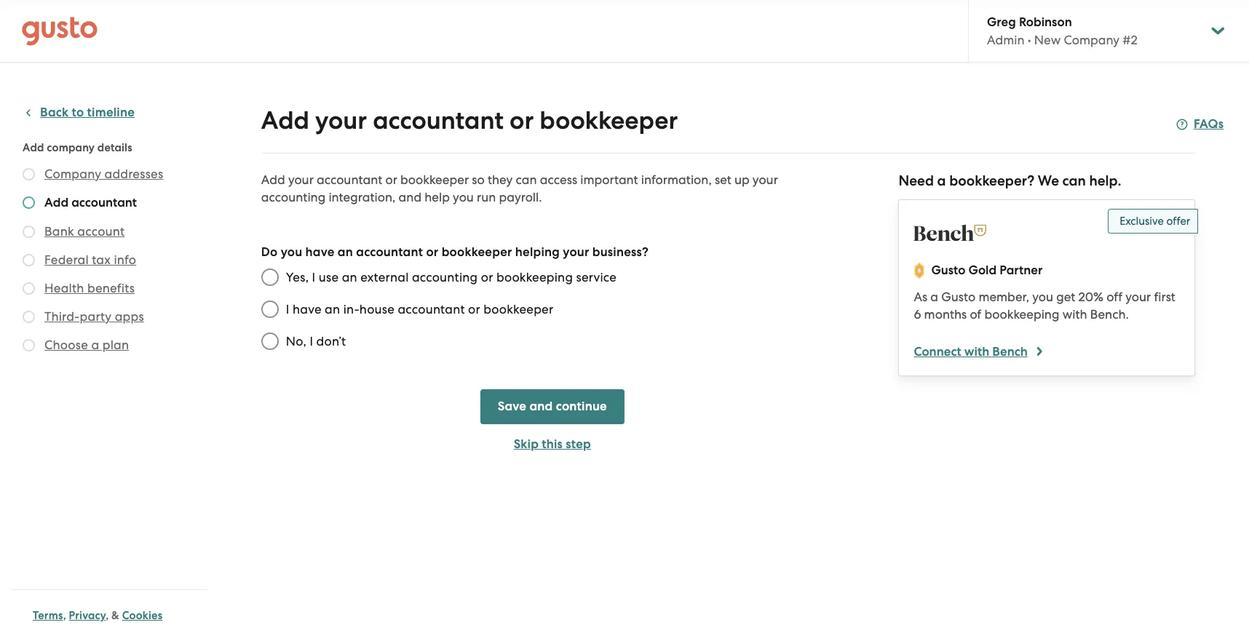 Task type: describe. For each thing, give the bounding box(es) containing it.
need a bookkeeper? we can help.
[[899, 173, 1121, 189]]

company inside button
[[44, 167, 101, 181]]

6
[[914, 307, 921, 322]]

of
[[970, 307, 982, 322]]

first
[[1154, 290, 1176, 304]]

new
[[1034, 33, 1061, 47]]

connect with bench
[[914, 344, 1028, 360]]

set
[[715, 173, 731, 187]]

tax
[[92, 253, 111, 267]]

accountant down yes, i use an external accounting or bookkeeping service
[[398, 302, 465, 317]]

0 vertical spatial bookkeeping
[[496, 270, 573, 285]]

info
[[114, 253, 136, 267]]

Yes, I use an external accounting or bookkeeping service radio
[[254, 261, 286, 293]]

gusto gold partner
[[931, 263, 1043, 278]]

an for accountant
[[338, 245, 353, 260]]

a for choose
[[91, 338, 99, 352]]

connect
[[914, 344, 962, 360]]

apps
[[115, 309, 144, 324]]

with inside as a gusto member, you get 20% off your first 6 months of bookkeeping with bench.
[[1063, 307, 1087, 322]]

no,
[[286, 334, 307, 349]]

plan
[[102, 338, 129, 352]]

or down do you have an accountant or bookkeeper helping your business?
[[481, 270, 493, 285]]

health benefits button
[[44, 280, 135, 297]]

we
[[1038, 173, 1059, 189]]

bookkeeper up the "important"
[[540, 106, 678, 135]]

a for as
[[931, 290, 938, 304]]

accountant inside list
[[71, 195, 137, 210]]

timeline
[[87, 105, 135, 120]]

choose a plan button
[[44, 336, 129, 354]]

accountant up so at the top of page
[[373, 106, 504, 135]]

or down yes, i use an external accounting or bookkeeping service
[[468, 302, 480, 317]]

external
[[361, 270, 409, 285]]

gusto inside as a gusto member, you get 20% off your first 6 months of bookkeeping with bench.
[[941, 290, 976, 304]]

bookkeeper down helping
[[484, 302, 554, 317]]

do
[[261, 245, 278, 260]]

to
[[72, 105, 84, 120]]

•
[[1028, 33, 1031, 47]]

they
[[488, 173, 513, 187]]

check image for company
[[23, 168, 35, 181]]

choose a plan
[[44, 338, 129, 352]]

privacy
[[69, 609, 106, 622]]

add your accountant or bookkeeper so they can access important information, set up your accounting integration, and help you run payroll.
[[261, 173, 778, 205]]

this
[[542, 437, 563, 452]]

exclusive
[[1120, 215, 1164, 228]]

#2
[[1123, 33, 1138, 47]]

and inside 'button'
[[530, 399, 553, 414]]

greg
[[987, 15, 1016, 30]]

faqs button
[[1176, 116, 1224, 133]]

add accountant list
[[23, 165, 202, 357]]

i have an in-house accountant or bookkeeper
[[286, 302, 554, 317]]

continue
[[556, 399, 607, 414]]

and inside add your accountant or bookkeeper so they can access important information, set up your accounting integration, and help you run payroll.
[[399, 190, 422, 205]]

2 can from the left
[[1063, 173, 1086, 189]]

terms link
[[33, 609, 63, 622]]

back
[[40, 105, 69, 120]]

information,
[[641, 173, 712, 187]]

1 horizontal spatial accounting
[[412, 270, 478, 285]]

service
[[576, 270, 617, 285]]

member,
[[979, 290, 1029, 304]]

bench.
[[1090, 307, 1129, 322]]

account
[[77, 224, 125, 239]]

exclusive offer
[[1120, 215, 1190, 228]]

bookkeeper inside add your accountant or bookkeeper so they can access important information, set up your accounting integration, and help you run payroll.
[[400, 173, 469, 187]]

faqs
[[1194, 116, 1224, 132]]

help
[[425, 190, 450, 205]]

can inside add your accountant or bookkeeper so they can access important information, set up your accounting integration, and help you run payroll.
[[516, 173, 537, 187]]

No, I don't radio
[[254, 325, 286, 357]]

add for add company details
[[23, 141, 44, 154]]

bank
[[44, 224, 74, 239]]

house
[[360, 302, 395, 317]]

greg robinson admin • new company #2
[[987, 15, 1138, 47]]

federal tax info
[[44, 253, 136, 267]]

0 horizontal spatial you
[[281, 245, 302, 260]]

check image for choose
[[23, 339, 35, 352]]

access
[[540, 173, 577, 187]]

back to timeline
[[40, 105, 135, 120]]

home image
[[22, 16, 98, 45]]

integration,
[[329, 190, 396, 205]]

gold
[[969, 263, 997, 278]]

no, i don't
[[286, 334, 346, 349]]

a for need
[[937, 173, 946, 189]]

terms
[[33, 609, 63, 622]]

business?
[[592, 245, 649, 260]]

federal tax info button
[[44, 251, 136, 269]]

as
[[914, 290, 928, 304]]

step
[[566, 437, 591, 452]]

run
[[477, 190, 496, 205]]

offer
[[1167, 215, 1190, 228]]

health
[[44, 281, 84, 296]]

cookies button
[[122, 607, 163, 625]]

you inside as a gusto member, you get 20% off your first 6 months of bookkeeping with bench.
[[1032, 290, 1053, 304]]

1 vertical spatial have
[[293, 302, 322, 317]]

accounting inside add your accountant or bookkeeper so they can access important information, set up your accounting integration, and help you run payroll.
[[261, 190, 326, 205]]

choose
[[44, 338, 88, 352]]

admin
[[987, 33, 1025, 47]]

yes, i use an external accounting or bookkeeping service
[[286, 270, 617, 285]]

add accountant
[[44, 195, 137, 210]]

don't
[[316, 334, 346, 349]]

an for external
[[342, 270, 357, 285]]



Task type: locate. For each thing, give the bounding box(es) containing it.
bookkeeper
[[540, 106, 678, 135], [400, 173, 469, 187], [442, 245, 512, 260], [484, 302, 554, 317]]

add inside list
[[44, 195, 69, 210]]

a inside button
[[91, 338, 99, 352]]

check image
[[23, 254, 35, 266], [23, 282, 35, 295], [23, 311, 35, 323], [23, 339, 35, 352]]

1 horizontal spatial with
[[1063, 307, 1087, 322]]

third-party apps
[[44, 309, 144, 324]]

bench
[[992, 344, 1028, 360]]

bookkeeper up 'help'
[[400, 173, 469, 187]]

an
[[338, 245, 353, 260], [342, 270, 357, 285], [325, 302, 340, 317]]

or up integration,
[[385, 173, 397, 187]]

1 horizontal spatial ,
[[106, 609, 109, 622]]

0 vertical spatial a
[[937, 173, 946, 189]]

company addresses
[[44, 167, 163, 181]]

0 vertical spatial with
[[1063, 307, 1087, 322]]

1 horizontal spatial company
[[1064, 33, 1120, 47]]

helping
[[515, 245, 560, 260]]

1 vertical spatial bookkeeping
[[985, 307, 1060, 322]]

and
[[399, 190, 422, 205], [530, 399, 553, 414]]

0 horizontal spatial accounting
[[261, 190, 326, 205]]

can
[[516, 173, 537, 187], [1063, 173, 1086, 189]]

i
[[312, 270, 316, 285], [286, 302, 289, 317], [310, 334, 313, 349]]

a
[[937, 173, 946, 189], [931, 290, 938, 304], [91, 338, 99, 352]]

as a gusto member, you get 20% off your first 6 months of bookkeeping with bench.
[[914, 290, 1176, 322]]

1 check image from the top
[[23, 254, 35, 266]]

2 vertical spatial i
[[310, 334, 313, 349]]

add for add your accountant or bookkeeper so they can access important information, set up your accounting integration, and help you run payroll.
[[261, 173, 285, 187]]

check image left bank
[[23, 226, 35, 238]]

an left in-
[[325, 302, 340, 317]]

you inside add your accountant or bookkeeper so they can access important information, set up your accounting integration, and help you run payroll.
[[453, 190, 474, 205]]

accountant up integration,
[[317, 173, 382, 187]]

2 vertical spatial an
[[325, 302, 340, 317]]

0 vertical spatial gusto
[[931, 263, 966, 278]]

need
[[899, 173, 934, 189]]

and right save
[[530, 399, 553, 414]]

check image left federal
[[23, 254, 35, 266]]

important
[[580, 173, 638, 187]]

0 vertical spatial you
[[453, 190, 474, 205]]

1 vertical spatial check image
[[23, 197, 35, 209]]

accounting up do
[[261, 190, 326, 205]]

2 vertical spatial you
[[1032, 290, 1053, 304]]

federal
[[44, 253, 89, 267]]

1 vertical spatial and
[[530, 399, 553, 414]]

i up no,
[[286, 302, 289, 317]]

bookkeeper?
[[949, 173, 1035, 189]]

check image for third-
[[23, 311, 35, 323]]

back to timeline button
[[23, 104, 135, 122]]

0 vertical spatial have
[[305, 245, 335, 260]]

so
[[472, 173, 485, 187]]

add company details
[[23, 141, 132, 154]]

payroll.
[[499, 190, 542, 205]]

check image for bank
[[23, 226, 35, 238]]

get
[[1056, 290, 1075, 304]]

check image left add accountant
[[23, 197, 35, 209]]

0 horizontal spatial bookkeeping
[[496, 270, 573, 285]]

1 vertical spatial with
[[964, 344, 990, 360]]

gusto
[[931, 263, 966, 278], [941, 290, 976, 304]]

bookkeeper up yes, i use an external accounting or bookkeeping service
[[442, 245, 512, 260]]

yes,
[[286, 270, 309, 285]]

0 vertical spatial accounting
[[261, 190, 326, 205]]

add for add accountant
[[44, 195, 69, 210]]

4 check image from the top
[[23, 339, 35, 352]]

1 can from the left
[[516, 173, 537, 187]]

skip
[[514, 437, 539, 452]]

1 vertical spatial company
[[44, 167, 101, 181]]

i for no,
[[310, 334, 313, 349]]

party
[[80, 309, 112, 324]]

2 check image from the top
[[23, 282, 35, 295]]

and left 'help'
[[399, 190, 422, 205]]

0 horizontal spatial ,
[[63, 609, 66, 622]]

0 vertical spatial an
[[338, 245, 353, 260]]

accountant up the external
[[356, 245, 423, 260]]

with down get on the right of page
[[1063, 307, 1087, 322]]

in-
[[343, 302, 360, 317]]

add inside add your accountant or bookkeeper so they can access important information, set up your accounting integration, and help you run payroll.
[[261, 173, 285, 187]]

3 check image from the top
[[23, 226, 35, 238]]

company left #2
[[1064, 33, 1120, 47]]

a right as
[[931, 290, 938, 304]]

privacy link
[[69, 609, 106, 622]]

bookkeeping inside as a gusto member, you get 20% off your first 6 months of bookkeeping with bench.
[[985, 307, 1060, 322]]

2 check image from the top
[[23, 197, 35, 209]]

have up no, i don't
[[293, 302, 322, 317]]

a left plan at the bottom left
[[91, 338, 99, 352]]

gusto right gold badge 'image'
[[931, 263, 966, 278]]

third-party apps button
[[44, 308, 144, 325]]

I have an in-house accountant or bookkeeper radio
[[254, 293, 286, 325]]

1 vertical spatial an
[[342, 270, 357, 285]]

accountant
[[373, 106, 504, 135], [317, 173, 382, 187], [71, 195, 137, 210], [356, 245, 423, 260], [398, 302, 465, 317]]

20%
[[1078, 290, 1104, 304]]

benefits
[[87, 281, 135, 296]]

save and continue button
[[480, 389, 625, 424]]

check image left health
[[23, 282, 35, 295]]

company down company
[[44, 167, 101, 181]]

can right we
[[1063, 173, 1086, 189]]

use
[[319, 270, 339, 285]]

bookkeeping down helping
[[496, 270, 573, 285]]

a inside as a gusto member, you get 20% off your first 6 months of bookkeeping with bench.
[[931, 290, 938, 304]]

or up yes, i use an external accounting or bookkeeping service
[[426, 245, 439, 260]]

your
[[315, 106, 367, 135], [288, 173, 314, 187], [753, 173, 778, 187], [563, 245, 589, 260], [1126, 290, 1151, 304]]

bank account button
[[44, 223, 125, 240]]

0 horizontal spatial company
[[44, 167, 101, 181]]

company inside greg robinson admin • new company #2
[[1064, 33, 1120, 47]]

skip this step button
[[480, 436, 625, 454]]

accounting down do you have an accountant or bookkeeper helping your business?
[[412, 270, 478, 285]]

gusto up 'months'
[[941, 290, 976, 304]]

i for yes,
[[312, 270, 316, 285]]

an up the use
[[338, 245, 353, 260]]

do you have an accountant or bookkeeper helping your business?
[[261, 245, 649, 260]]

accountant inside add your accountant or bookkeeper so they can access important information, set up your accounting integration, and help you run payroll.
[[317, 173, 382, 187]]

2 vertical spatial check image
[[23, 226, 35, 238]]

2 horizontal spatial you
[[1032, 290, 1053, 304]]

save
[[498, 399, 526, 414]]

0 vertical spatial i
[[312, 270, 316, 285]]

check image for federal
[[23, 254, 35, 266]]

help.
[[1089, 173, 1121, 189]]

2 , from the left
[[106, 609, 109, 622]]

2 vertical spatial a
[[91, 338, 99, 352]]

0 vertical spatial and
[[399, 190, 422, 205]]

bookkeeping down member,
[[985, 307, 1060, 322]]

or up 'they'
[[510, 106, 534, 135]]

cookies
[[122, 609, 163, 622]]

1 vertical spatial i
[[286, 302, 289, 317]]

0 vertical spatial check image
[[23, 168, 35, 181]]

with left bench
[[964, 344, 990, 360]]

&
[[111, 609, 119, 622]]

3 check image from the top
[[23, 311, 35, 323]]

add for add your accountant or bookkeeper
[[261, 106, 309, 135]]

accountant down company addresses
[[71, 195, 137, 210]]

partner
[[1000, 263, 1043, 278]]

, left & on the left bottom
[[106, 609, 109, 622]]

your inside as a gusto member, you get 20% off your first 6 months of bookkeeping with bench.
[[1126, 290, 1151, 304]]

terms , privacy , & cookies
[[33, 609, 163, 622]]

add
[[261, 106, 309, 135], [23, 141, 44, 154], [261, 173, 285, 187], [44, 195, 69, 210]]

up
[[734, 173, 750, 187]]

bookkeeping
[[496, 270, 573, 285], [985, 307, 1060, 322]]

1 check image from the top
[[23, 168, 35, 181]]

add your accountant or bookkeeper
[[261, 106, 678, 135]]

gold badge image
[[914, 262, 926, 280]]

an right the use
[[342, 270, 357, 285]]

1 horizontal spatial you
[[453, 190, 474, 205]]

company addresses button
[[44, 165, 163, 183]]

check image
[[23, 168, 35, 181], [23, 197, 35, 209], [23, 226, 35, 238]]

check image left choose
[[23, 339, 35, 352]]

health benefits
[[44, 281, 135, 296]]

1 vertical spatial a
[[931, 290, 938, 304]]

robinson
[[1019, 15, 1072, 30]]

1 horizontal spatial and
[[530, 399, 553, 414]]

check image down add company details
[[23, 168, 35, 181]]

or inside add your accountant or bookkeeper so they can access important information, set up your accounting integration, and help you run payroll.
[[385, 173, 397, 187]]

save and continue
[[498, 399, 607, 414]]

third-
[[44, 309, 80, 324]]

1 vertical spatial accounting
[[412, 270, 478, 285]]

1 horizontal spatial bookkeeping
[[985, 307, 1060, 322]]

0 horizontal spatial and
[[399, 190, 422, 205]]

off
[[1107, 290, 1123, 304]]

, left privacy link
[[63, 609, 66, 622]]

i right no,
[[310, 334, 313, 349]]

i left the use
[[312, 270, 316, 285]]

0 horizontal spatial with
[[964, 344, 990, 360]]

you right do
[[281, 245, 302, 260]]

a right need
[[937, 173, 946, 189]]

with
[[1063, 307, 1087, 322], [964, 344, 990, 360]]

bank account
[[44, 224, 125, 239]]

have
[[305, 245, 335, 260], [293, 302, 322, 317]]

months
[[924, 307, 967, 322]]

addresses
[[104, 167, 163, 181]]

you
[[453, 190, 474, 205], [281, 245, 302, 260], [1032, 290, 1053, 304]]

1 vertical spatial you
[[281, 245, 302, 260]]

1 , from the left
[[63, 609, 66, 622]]

company
[[47, 141, 95, 154]]

0 vertical spatial company
[[1064, 33, 1120, 47]]

check image for health
[[23, 282, 35, 295]]

1 vertical spatial gusto
[[941, 290, 976, 304]]

0 horizontal spatial can
[[516, 173, 537, 187]]

you down so at the top of page
[[453, 190, 474, 205]]

have up the use
[[305, 245, 335, 260]]

can up payroll.
[[516, 173, 537, 187]]

details
[[97, 141, 132, 154]]

check image left third-
[[23, 311, 35, 323]]

1 horizontal spatial can
[[1063, 173, 1086, 189]]

you left get on the right of page
[[1032, 290, 1053, 304]]



Task type: vqa. For each thing, say whether or not it's contained in the screenshot.
the "this" to the left
no



